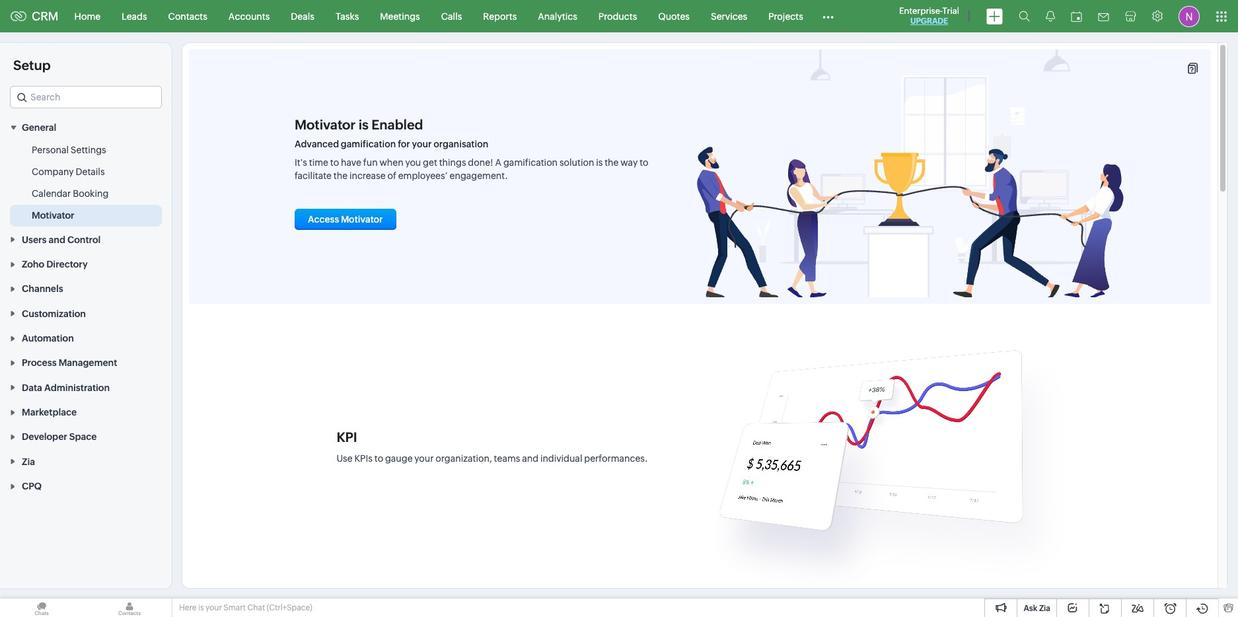 Task type: vqa. For each thing, say whether or not it's contained in the screenshot.
Invoice link
no



Task type: describe. For each thing, give the bounding box(es) containing it.
zoho directory
[[22, 259, 88, 270]]

mails element
[[1091, 1, 1118, 31]]

crm link
[[11, 9, 59, 23]]

services
[[711, 11, 748, 21]]

it's time to have fun when you get things done! a gamification solution is the way to facilitate the increase of employees' engagement.
[[295, 157, 649, 181]]

time
[[309, 157, 328, 168]]

2 horizontal spatial to
[[640, 157, 649, 168]]

access motivator
[[308, 214, 383, 225]]

upgrade
[[911, 17, 949, 26]]

marketplace
[[22, 407, 77, 418]]

tasks
[[336, 11, 359, 21]]

crm
[[32, 9, 59, 23]]

developer
[[22, 432, 67, 442]]

engagement.
[[450, 171, 508, 181]]

leads
[[122, 11, 147, 21]]

to for it's time to have fun when you get things done! a gamification solution is the way to facilitate the increase of employees' engagement.
[[330, 157, 339, 168]]

automation
[[22, 333, 74, 344]]

teams
[[494, 453, 520, 464]]

deals link
[[280, 0, 325, 32]]

management
[[59, 358, 117, 368]]

accounts
[[229, 11, 270, 21]]

company
[[32, 167, 74, 177]]

to for use kpis to gauge your organization, teams and individual performances.
[[375, 453, 383, 464]]

data
[[22, 383, 42, 393]]

products
[[599, 11, 637, 21]]

gamification inside motivator is enabled advanced gamification for your organisation
[[341, 139, 396, 149]]

personal settings link
[[32, 144, 106, 157]]

trial
[[943, 6, 960, 16]]

contacts link
[[158, 0, 218, 32]]

contacts image
[[88, 599, 171, 617]]

gamification inside it's time to have fun when you get things done! a gamification solution is the way to facilitate the increase of employees' engagement.
[[504, 157, 558, 168]]

cpq
[[22, 481, 42, 492]]

organisation
[[434, 139, 489, 149]]

general button
[[0, 115, 172, 140]]

quotes link
[[648, 0, 701, 32]]

booking
[[73, 189, 109, 199]]

zia inside dropdown button
[[22, 457, 35, 467]]

calendar booking
[[32, 189, 109, 199]]

use kpis to gauge your organization, teams and individual performances.
[[337, 453, 648, 464]]

kpi
[[337, 430, 357, 445]]

search element
[[1011, 0, 1038, 32]]

general
[[22, 123, 56, 133]]

your inside motivator is enabled advanced gamification for your organisation
[[412, 139, 432, 149]]

kpis
[[355, 453, 373, 464]]

automation button
[[0, 326, 172, 350]]

signals image
[[1046, 11, 1056, 22]]

chat
[[247, 603, 265, 613]]

projects link
[[758, 0, 814, 32]]

way
[[621, 157, 638, 168]]

tasks link
[[325, 0, 370, 32]]

reports link
[[473, 0, 528, 32]]

organization,
[[436, 453, 492, 464]]

services link
[[701, 0, 758, 32]]

personal
[[32, 145, 69, 156]]

developer space button
[[0, 424, 172, 449]]

search image
[[1019, 11, 1030, 22]]

meetings link
[[370, 0, 431, 32]]

motivator inside button
[[341, 214, 383, 225]]

solution
[[560, 157, 594, 168]]

done!
[[468, 157, 494, 168]]

administration
[[44, 383, 110, 393]]

increase
[[350, 171, 386, 181]]

performances.
[[584, 453, 648, 464]]

quotes
[[659, 11, 690, 21]]

ask zia
[[1024, 604, 1051, 613]]

1 horizontal spatial the
[[605, 157, 619, 168]]

customization
[[22, 309, 86, 319]]

enabled
[[372, 117, 423, 132]]

1 vertical spatial zia
[[1040, 604, 1051, 613]]



Task type: locate. For each thing, give the bounding box(es) containing it.
zia
[[22, 457, 35, 467], [1040, 604, 1051, 613]]

developer space
[[22, 432, 97, 442]]

motivator for motivator
[[32, 210, 74, 221]]

space
[[69, 432, 97, 442]]

calendar image
[[1071, 11, 1083, 21]]

meetings
[[380, 11, 420, 21]]

smart
[[224, 603, 246, 613]]

individual
[[541, 453, 583, 464]]

motivator up advanced
[[295, 117, 356, 132]]

ask
[[1024, 604, 1038, 613]]

1 vertical spatial the
[[334, 171, 348, 181]]

contacts
[[168, 11, 207, 21]]

calls
[[441, 11, 462, 21]]

products link
[[588, 0, 648, 32]]

customization button
[[0, 301, 172, 326]]

of
[[388, 171, 397, 181]]

0 horizontal spatial zia
[[22, 457, 35, 467]]

is for your
[[198, 603, 204, 613]]

None field
[[10, 86, 162, 108]]

details
[[76, 167, 105, 177]]

directory
[[46, 259, 88, 270]]

home
[[74, 11, 101, 21]]

0 vertical spatial your
[[412, 139, 432, 149]]

0 horizontal spatial is
[[198, 603, 204, 613]]

motivator link
[[32, 209, 74, 222]]

1 horizontal spatial to
[[375, 453, 383, 464]]

your right for
[[412, 139, 432, 149]]

1 vertical spatial gamification
[[504, 157, 558, 168]]

is left enabled at the top of the page
[[359, 117, 369, 132]]

2 horizontal spatial is
[[596, 157, 603, 168]]

zia right ask
[[1040, 604, 1051, 613]]

chats image
[[0, 599, 83, 617]]

is
[[359, 117, 369, 132], [596, 157, 603, 168], [198, 603, 204, 613]]

the
[[605, 157, 619, 168], [334, 171, 348, 181]]

motivator inside general region
[[32, 210, 74, 221]]

2 vertical spatial your
[[206, 603, 222, 613]]

to right kpis
[[375, 453, 383, 464]]

general region
[[0, 140, 172, 227]]

users and control button
[[0, 227, 172, 252]]

0 vertical spatial and
[[49, 234, 65, 245]]

is inside motivator is enabled advanced gamification for your organisation
[[359, 117, 369, 132]]

0 vertical spatial zia
[[22, 457, 35, 467]]

you
[[405, 157, 421, 168]]

Other Modules field
[[814, 6, 843, 27]]

data administration button
[[0, 375, 172, 400]]

here is your smart chat (ctrl+space)
[[179, 603, 312, 613]]

settings
[[71, 145, 106, 156]]

create menu image
[[987, 8, 1003, 24]]

profile image
[[1179, 6, 1200, 27]]

process management
[[22, 358, 117, 368]]

create menu element
[[979, 0, 1011, 32]]

leads link
[[111, 0, 158, 32]]

projects
[[769, 11, 804, 21]]

0 horizontal spatial the
[[334, 171, 348, 181]]

personal settings
[[32, 145, 106, 156]]

1 horizontal spatial is
[[359, 117, 369, 132]]

calls link
[[431, 0, 473, 32]]

and inside users and control "dropdown button"
[[49, 234, 65, 245]]

accounts link
[[218, 0, 280, 32]]

to
[[330, 157, 339, 168], [640, 157, 649, 168], [375, 453, 383, 464]]

zoho
[[22, 259, 44, 270]]

1 vertical spatial is
[[596, 157, 603, 168]]

signals element
[[1038, 0, 1064, 32]]

enterprise-
[[900, 6, 943, 16]]

0 horizontal spatial gamification
[[341, 139, 396, 149]]

your left smart
[[206, 603, 222, 613]]

use
[[337, 453, 353, 464]]

reports
[[483, 11, 517, 21]]

and right 'users'
[[49, 234, 65, 245]]

zia up the cpq
[[22, 457, 35, 467]]

analytics link
[[528, 0, 588, 32]]

the left the way at top
[[605, 157, 619, 168]]

when
[[380, 157, 404, 168]]

gamification
[[341, 139, 396, 149], [504, 157, 558, 168]]

1 horizontal spatial gamification
[[504, 157, 558, 168]]

access motivator button
[[295, 209, 396, 230]]

enterprise-trial upgrade
[[900, 6, 960, 26]]

home link
[[64, 0, 111, 32]]

1 horizontal spatial zia
[[1040, 604, 1051, 613]]

0 vertical spatial the
[[605, 157, 619, 168]]

deals
[[291, 11, 315, 21]]

profile element
[[1171, 0, 1208, 32]]

gamification up fun
[[341, 139, 396, 149]]

1 vertical spatial your
[[415, 453, 434, 464]]

users
[[22, 234, 47, 245]]

is inside it's time to have fun when you get things done! a gamification solution is the way to facilitate the increase of employees' engagement.
[[596, 157, 603, 168]]

and
[[49, 234, 65, 245], [522, 453, 539, 464]]

to right time
[[330, 157, 339, 168]]

control
[[67, 234, 101, 245]]

analytics
[[538, 11, 578, 21]]

and right "teams"
[[522, 453, 539, 464]]

process
[[22, 358, 57, 368]]

motivator down calendar
[[32, 210, 74, 221]]

is right here
[[198, 603, 204, 613]]

0 horizontal spatial and
[[49, 234, 65, 245]]

advanced
[[295, 139, 339, 149]]

1 vertical spatial and
[[522, 453, 539, 464]]

facilitate
[[295, 171, 332, 181]]

employees'
[[398, 171, 448, 181]]

mails image
[[1099, 13, 1110, 21]]

gamification right a
[[504, 157, 558, 168]]

setup
[[13, 58, 51, 73]]

channels
[[22, 284, 63, 294]]

2 vertical spatial is
[[198, 603, 204, 613]]

motivator inside motivator is enabled advanced gamification for your organisation
[[295, 117, 356, 132]]

1 horizontal spatial and
[[522, 453, 539, 464]]

channels button
[[0, 276, 172, 301]]

is right solution
[[596, 157, 603, 168]]

get
[[423, 157, 437, 168]]

your right gauge at bottom
[[415, 453, 434, 464]]

here
[[179, 603, 197, 613]]

calendar
[[32, 189, 71, 199]]

the down have
[[334, 171, 348, 181]]

(ctrl+space)
[[267, 603, 312, 613]]

for
[[398, 139, 410, 149]]

motivator is enabled advanced gamification for your organisation
[[295, 117, 489, 149]]

process management button
[[0, 350, 172, 375]]

zia button
[[0, 449, 172, 474]]

Search text field
[[11, 87, 161, 108]]

motivator right access
[[341, 214, 383, 225]]

0 horizontal spatial to
[[330, 157, 339, 168]]

cpq button
[[0, 474, 172, 498]]

motivator for motivator is enabled advanced gamification for your organisation
[[295, 117, 356, 132]]

is for enabled
[[359, 117, 369, 132]]

data administration
[[22, 383, 110, 393]]

company details
[[32, 167, 105, 177]]

to right the way at top
[[640, 157, 649, 168]]

0 vertical spatial gamification
[[341, 139, 396, 149]]

fun
[[363, 157, 378, 168]]

have
[[341, 157, 362, 168]]

gauge
[[385, 453, 413, 464]]

access
[[308, 214, 339, 225]]

0 vertical spatial is
[[359, 117, 369, 132]]



